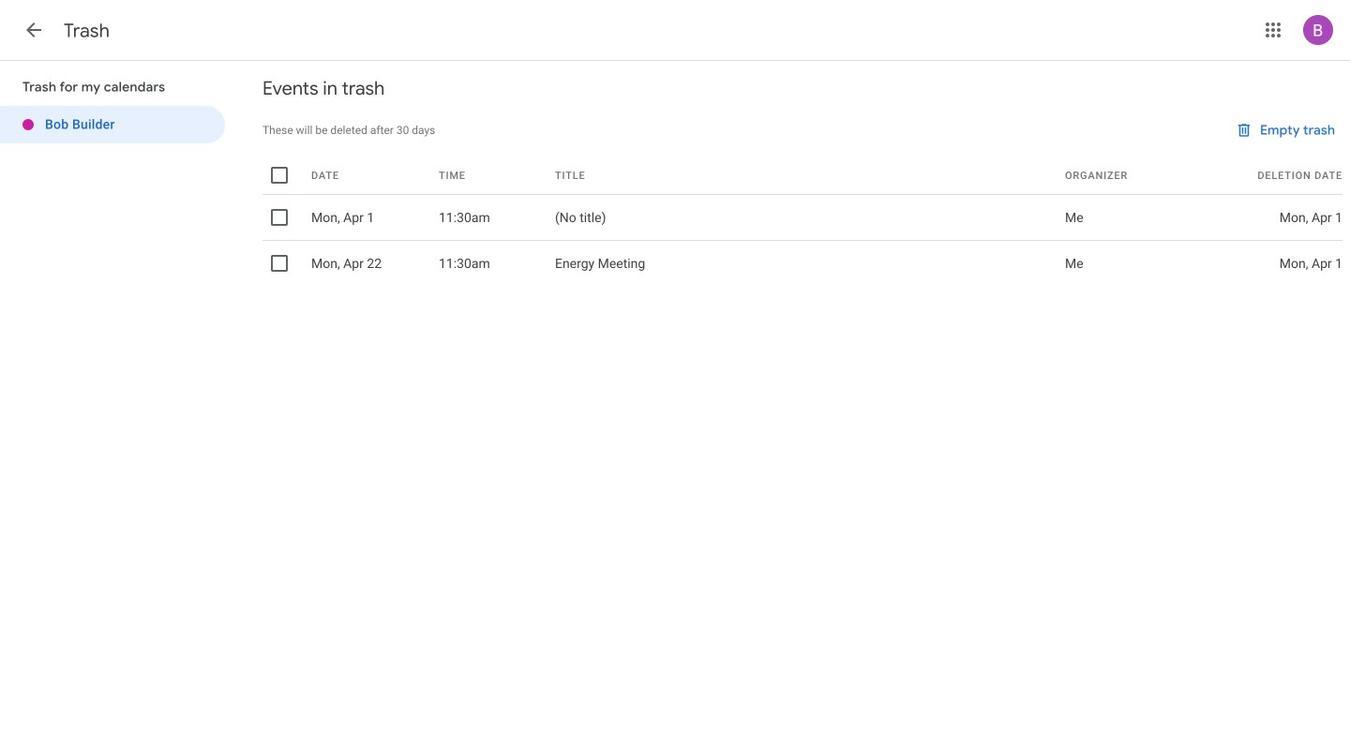 Task type: locate. For each thing, give the bounding box(es) containing it.
list
[[248, 194, 1350, 286]]

list item
[[0, 106, 225, 143]]

heading
[[64, 19, 110, 43]]



Task type: vqa. For each thing, say whether or not it's contained in the screenshot.
row
no



Task type: describe. For each thing, give the bounding box(es) containing it.
go back image
[[23, 19, 45, 41]]



